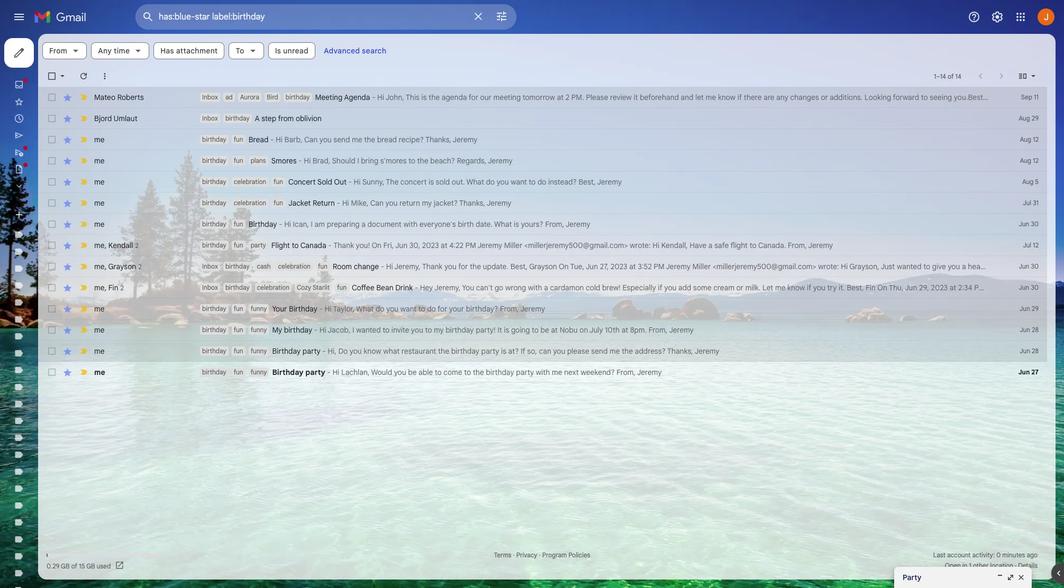 Task type: locate. For each thing, give the bounding box(es) containing it.
a left heads
[[962, 262, 966, 271]]

jun for hey jeremy, you can't go wrong with a cardamon cold brew! especially if you  add some cream or milk. let me know if you try it. best, fin on thu, jun  29, 2023 at 2:34 pm jeremy miller <
[[1019, 284, 1029, 292]]

1 right in at the right bottom
[[969, 562, 971, 570]]

heads
[[968, 262, 989, 271]]

30 up 'jun 29'
[[1031, 284, 1039, 292]]

i for should
[[357, 156, 359, 166]]

me , fin 2
[[94, 283, 124, 292]]

14 up 'seeing'
[[940, 72, 946, 80]]

0 horizontal spatial gb
[[61, 562, 70, 570]]

1 vertical spatial 2023
[[611, 262, 627, 271]]

1 horizontal spatial i
[[352, 325, 354, 335]]

3 jun 30 from the top
[[1019, 284, 1039, 292]]

meeting
[[315, 93, 342, 102]]

a left 'safe'
[[708, 241, 713, 250]]

2 down "me , kendall 2"
[[138, 263, 142, 271]]

sold
[[317, 177, 332, 187]]

·
[[513, 551, 515, 559], [539, 551, 541, 559], [1015, 562, 1017, 570]]

pm
[[465, 241, 476, 250], [654, 262, 665, 271], [974, 283, 985, 293]]

· down the minutes
[[1015, 562, 1017, 570]]

bean
[[376, 283, 394, 293]]

hi,
[[328, 347, 336, 356]]

you right would
[[394, 368, 406, 377]]

has attachment button
[[154, 42, 225, 59]]

2 vertical spatial for
[[438, 304, 447, 314]]

0 horizontal spatial wrote:
[[630, 241, 651, 250]]

hi left taylor,
[[325, 304, 331, 314]]

1 28 from the top
[[1032, 326, 1039, 334]]

navigation
[[0, 34, 127, 588]]

4 row from the top
[[38, 150, 1047, 171]]

2 29 from the top
[[1032, 305, 1039, 313]]

can
[[304, 135, 318, 144], [370, 198, 384, 208]]

you left 'try'
[[813, 283, 826, 293]]

3 12 from the top
[[1033, 241, 1039, 249]]

2 vertical spatial 12
[[1033, 241, 1039, 249]]

1 aug 12 from the top
[[1020, 135, 1039, 143]]

0 vertical spatial on
[[372, 241, 382, 250]]

0 horizontal spatial ·
[[513, 551, 515, 559]]

, down me , grayson 2
[[105, 283, 106, 292]]

30 up <
[[1031, 262, 1039, 270]]

with down return
[[403, 220, 418, 229]]

30 for meeting
[[1031, 262, 1039, 270]]

2 horizontal spatial i
[[357, 156, 359, 166]]

0 vertical spatial jul
[[1023, 199, 1031, 207]]

grayson,
[[850, 262, 879, 271]]

1 horizontal spatial send
[[591, 347, 608, 356]]

1 row from the top
[[38, 87, 1047, 108]]

2 for room change
[[138, 263, 142, 271]]

2 vertical spatial jun 30
[[1019, 284, 1039, 292]]

my right return
[[422, 198, 432, 208]]

<millerjeremy500@gmail.com> up let
[[713, 262, 816, 271]]

meeting agenda - hi john, this is the agenda for our meeting tomorrow at 2 pm. please review  it beforehand and let me know if there are any changes or additions.  looking forward to seeing you.best,emily
[[315, 93, 1003, 102]]

2 12 from the top
[[1033, 157, 1039, 165]]

2 jun 28 from the top
[[1020, 347, 1039, 355]]

at left 4:22
[[441, 241, 448, 250]]

1 vertical spatial jul
[[1023, 241, 1031, 249]]

12 for hi brad, should i bring s'mores to the beach? regards, jeremy
[[1033, 157, 1039, 165]]

2 vertical spatial know
[[364, 347, 381, 356]]

0 vertical spatial jeremy,
[[394, 262, 421, 271]]

2023 right 30,
[[422, 241, 439, 250]]

2 inbox from the top
[[202, 114, 218, 122]]

0 horizontal spatial of
[[71, 562, 77, 570]]

1 inbox from the top
[[202, 93, 218, 101]]

miller
[[504, 241, 522, 250], [693, 262, 711, 271], [1013, 283, 1031, 293]]

1 horizontal spatial 14
[[955, 72, 961, 80]]

1 horizontal spatial 1
[[969, 562, 971, 570]]

milk.
[[745, 283, 761, 293]]

for left your
[[438, 304, 447, 314]]

of inside footer
[[71, 562, 77, 570]]

1 funny from the top
[[251, 305, 267, 313]]

0 vertical spatial of
[[948, 72, 954, 80]]

terms · privacy · program policies
[[494, 551, 590, 559]]

july
[[590, 325, 603, 335]]

so,
[[527, 347, 537, 356]]

0 vertical spatial jun 28
[[1020, 326, 1039, 334]]

2 vertical spatial thanks,
[[667, 347, 693, 356]]

jun 30 right the "that"
[[1019, 262, 1039, 270]]

miller up the some
[[693, 262, 711, 271]]

ago
[[1027, 551, 1038, 559]]

2 horizontal spatial for
[[469, 93, 478, 102]]

1 up 'seeing'
[[934, 72, 936, 80]]

footer
[[38, 550, 1047, 572]]

28 down 'jun 29'
[[1032, 326, 1039, 334]]

can right mike,
[[370, 198, 384, 208]]

minimize image
[[996, 574, 1004, 582]]

2 , from the top
[[105, 262, 106, 271]]

0 vertical spatial aug 12
[[1020, 135, 1039, 143]]

1 , from the top
[[105, 241, 106, 250]]

- right 'smores'
[[299, 156, 302, 166]]

3 funny from the top
[[251, 347, 267, 355]]

1 vertical spatial what
[[494, 220, 512, 229]]

1 12 from the top
[[1033, 135, 1039, 143]]

with down can
[[536, 368, 550, 377]]

1 horizontal spatial know
[[718, 93, 736, 102]]

pm right the 2:34
[[974, 283, 985, 293]]

30 down 31
[[1031, 220, 1039, 228]]

wrote: up 'try'
[[818, 262, 839, 271]]

be left able
[[408, 368, 417, 377]]

14
[[940, 72, 946, 80], [955, 72, 961, 80]]

for left our
[[469, 93, 478, 102]]

0 vertical spatial my
[[422, 198, 432, 208]]

best, right it.
[[847, 283, 864, 293]]

0 horizontal spatial want
[[400, 304, 417, 314]]

2 horizontal spatial if
[[807, 283, 811, 293]]

2 jul from the top
[[1023, 241, 1031, 249]]

0 vertical spatial thank
[[334, 241, 354, 250]]

1 horizontal spatial grayson
[[529, 262, 557, 271]]

0 vertical spatial <millerjeremy500@gmail.com>
[[524, 241, 628, 250]]

my
[[422, 198, 432, 208], [434, 325, 444, 335]]

are
[[764, 93, 775, 102]]

location
[[990, 562, 1013, 570]]

return
[[400, 198, 420, 208]]

you
[[319, 135, 332, 144], [497, 177, 509, 187], [386, 198, 398, 208], [444, 262, 457, 271], [948, 262, 960, 271], [664, 283, 677, 293], [813, 283, 826, 293], [386, 304, 398, 314], [411, 325, 423, 335], [350, 347, 362, 356], [553, 347, 565, 356], [394, 368, 406, 377]]

None checkbox
[[47, 71, 57, 81], [47, 92, 57, 103], [47, 134, 57, 145], [47, 198, 57, 208], [47, 304, 57, 314], [47, 325, 57, 335], [47, 367, 57, 378], [47, 71, 57, 81], [47, 92, 57, 103], [47, 134, 57, 145], [47, 198, 57, 208], [47, 304, 57, 314], [47, 325, 57, 335], [47, 367, 57, 378]]

from,
[[545, 220, 564, 229], [788, 241, 807, 250], [500, 304, 519, 314], [649, 325, 668, 335], [617, 368, 636, 377]]

bjord umlaut
[[94, 114, 138, 123]]

0 vertical spatial meeting
[[493, 93, 521, 102]]

party up cash on the left top
[[251, 241, 266, 249]]

aug
[[1019, 114, 1030, 122], [1020, 135, 1031, 143], [1020, 157, 1031, 165], [1022, 178, 1034, 186]]

12 up the 5
[[1033, 157, 1039, 165]]

from
[[49, 46, 67, 56]]

meeting right our
[[493, 93, 521, 102]]

1 vertical spatial of
[[71, 562, 77, 570]]

if left 'try'
[[807, 283, 811, 293]]

2 horizontal spatial what
[[494, 220, 512, 229]]

0 vertical spatial or
[[821, 93, 828, 102]]

birthday for birthday party - hi lachlan, would you be able to come to the birthday party with me next  weekend? from, jeremy
[[272, 368, 304, 377]]

28
[[1032, 326, 1039, 334], [1032, 347, 1039, 355]]

row
[[38, 87, 1047, 108], [38, 108, 1047, 129], [38, 129, 1047, 150], [38, 150, 1047, 171], [38, 171, 1047, 193], [38, 193, 1047, 214], [38, 214, 1047, 235], [38, 235, 1047, 256], [38, 256, 1057, 277], [38, 277, 1047, 298], [38, 298, 1047, 320], [38, 320, 1047, 341], [38, 341, 1047, 362], [38, 362, 1047, 383]]

aug 12 down aug 29
[[1020, 135, 1039, 143]]

a
[[255, 114, 260, 123]]

of for 14
[[948, 72, 954, 80]]

birthday party - hi lachlan, would you be able to come to the birthday party with me next  weekend? from, jeremy
[[272, 368, 662, 377]]

3 inbox from the top
[[202, 262, 218, 270]]

is
[[421, 93, 427, 102], [429, 177, 434, 187], [514, 220, 519, 229], [504, 325, 509, 335], [501, 347, 506, 356]]

hi left barb,
[[276, 135, 283, 144]]

you up brad,
[[319, 135, 332, 144]]

it.
[[839, 283, 845, 293]]

search
[[362, 46, 387, 56]]

1 horizontal spatial be
[[541, 325, 549, 335]]

meeting
[[493, 93, 521, 102], [1030, 262, 1057, 271]]

0 vertical spatial be
[[541, 325, 549, 335]]

i for jacob,
[[352, 325, 354, 335]]

0 vertical spatial ,
[[105, 241, 106, 250]]

0 vertical spatial 28
[[1032, 326, 1039, 334]]

2 28 from the top
[[1032, 347, 1039, 355]]

thank
[[334, 241, 354, 250], [422, 262, 443, 271]]

with
[[403, 220, 418, 229], [528, 283, 542, 293], [536, 368, 550, 377]]

12 for hi barb, can you send me the bread recipe? thanks, jeremy
[[1033, 135, 1039, 143]]

2023 right 27,
[[611, 262, 627, 271]]

1 horizontal spatial wanted
[[897, 262, 922, 271]]

instead?
[[548, 177, 577, 187]]

, for kendall
[[105, 241, 106, 250]]

- right return
[[337, 198, 340, 208]]

1 vertical spatial i
[[311, 220, 313, 229]]

1 14 from the left
[[940, 72, 946, 80]]

2 inside me , fin 2
[[120, 284, 124, 292]]

gb right 15
[[86, 562, 95, 570]]

footer containing terms
[[38, 550, 1047, 572]]

1 vertical spatial pm
[[654, 262, 665, 271]]

1 vertical spatial wrote:
[[818, 262, 839, 271]]

1 vertical spatial on
[[559, 262, 569, 271]]

miller up update.
[[504, 241, 522, 250]]

0 vertical spatial i
[[357, 156, 359, 166]]

1 vertical spatial ,
[[105, 262, 106, 271]]

let
[[695, 93, 704, 102]]

main content
[[38, 34, 1057, 580]]

2 inside me , grayson 2
[[138, 263, 142, 271]]

None checkbox
[[47, 113, 57, 124], [47, 156, 57, 166], [47, 177, 57, 187], [47, 219, 57, 230], [47, 240, 57, 251], [47, 261, 57, 272], [47, 283, 57, 293], [47, 346, 57, 357], [47, 113, 57, 124], [47, 156, 57, 166], [47, 177, 57, 187], [47, 219, 57, 230], [47, 240, 57, 251], [47, 261, 57, 272], [47, 283, 57, 293], [47, 346, 57, 357]]

0 vertical spatial 1
[[934, 72, 936, 80]]

review
[[610, 93, 632, 102]]

grayson down flight to canada - thank you! on fri, jun 30, 2023 at 4:22 pm jeremy miller  <millerjeremy500@gmail.com> wrote: hi kendall, have a safe flight to  canada. from, jeremy
[[529, 262, 557, 271]]

0 vertical spatial 29
[[1032, 114, 1039, 122]]

aug for hi brad, should i bring s'mores to the beach? regards, jeremy
[[1020, 157, 1031, 165]]

what right date.
[[494, 220, 512, 229]]

jun for hi ican, i am preparing a document with everyone's birth date. what is  yours? from, jeremy
[[1019, 220, 1029, 228]]

starlit
[[313, 284, 330, 292]]

hi left brad,
[[304, 156, 311, 166]]

gb right 0.29
[[61, 562, 70, 570]]

2 row from the top
[[38, 108, 1047, 129]]

1 vertical spatial jun 30
[[1019, 262, 1039, 270]]

2 vertical spatial 2023
[[931, 283, 948, 293]]

wanted right jacob,
[[356, 325, 381, 335]]

settings image
[[991, 11, 1004, 23]]

hi left lachlan,
[[333, 368, 339, 377]]

birthday for birthday - hi ican, i am preparing a document with everyone's birth date. what is  yours? from, jeremy
[[249, 220, 277, 229]]

you!
[[356, 241, 370, 250]]

jun for hi, do you know what restaurant the birthday party is at? if so, can you  please send me the address? thanks, jeremy
[[1020, 347, 1030, 355]]

28 for hi, do you know what restaurant the birthday party is at? if so, can you  please send me the address? thanks, jeremy
[[1032, 347, 1039, 355]]

some
[[693, 283, 712, 293]]

jun 28
[[1020, 326, 1039, 334], [1020, 347, 1039, 355]]

on left tue,
[[559, 262, 569, 271]]

changes
[[790, 93, 819, 102]]

1 horizontal spatial 2023
[[611, 262, 627, 271]]

2 horizontal spatial best,
[[847, 283, 864, 293]]

1 jun 28 from the top
[[1020, 326, 1039, 334]]

2 jun 30 from the top
[[1019, 262, 1039, 270]]

can right barb,
[[304, 135, 318, 144]]

inbox for a step from oblivion
[[202, 114, 218, 122]]

birthday for birthday party - hi, do you know what restaurant the birthday party is at? if so, can you  please send me the address? thanks, jeremy
[[272, 347, 301, 356]]

jul down jul 31
[[1023, 241, 1031, 249]]

2 aug 12 from the top
[[1020, 157, 1039, 165]]

4 inbox from the top
[[202, 284, 218, 292]]

jeremy
[[453, 135, 477, 144], [488, 156, 513, 166], [597, 177, 622, 187], [487, 198, 511, 208], [566, 220, 590, 229], [478, 241, 502, 250], [808, 241, 833, 250], [666, 262, 691, 271], [987, 283, 1011, 293], [520, 304, 545, 314], [669, 325, 694, 335], [695, 347, 719, 356], [637, 368, 662, 377]]

i left am
[[311, 220, 313, 229]]

mike,
[[351, 198, 369, 208]]

- right change
[[381, 262, 384, 271]]

4:22
[[449, 241, 463, 250]]

s'mores
[[380, 156, 407, 166]]

program
[[542, 551, 567, 559]]

2 vertical spatial 30
[[1031, 284, 1039, 292]]

1 horizontal spatial thanks,
[[459, 198, 485, 208]]

send up should
[[334, 135, 350, 144]]

2
[[566, 93, 570, 102], [135, 242, 139, 250], [138, 263, 142, 271], [120, 284, 124, 292]]

room change - hi jeremy, thank you for the update. best, grayson on tue, jun 27, 2023 at  3:52 pm jeremy miller <millerjeremy500@gmail.com> wrote: hi grayson, just  wanted to give you a heads up that the meeting
[[333, 262, 1057, 271]]

nobu
[[560, 325, 578, 335]]

, for grayson
[[105, 262, 106, 271]]

0 horizontal spatial for
[[438, 304, 447, 314]]

funny
[[251, 305, 267, 313], [251, 326, 267, 334], [251, 347, 267, 355], [251, 368, 267, 376]]

looking
[[865, 93, 891, 102]]

thu,
[[889, 283, 904, 293]]

2 inside "me , kendall 2"
[[135, 242, 139, 250]]

, up me , fin 2
[[105, 262, 106, 271]]

· right terms
[[513, 551, 515, 559]]

jun 28 up jun 27
[[1020, 347, 1039, 355]]

advanced search options image
[[491, 6, 512, 27]]

1 vertical spatial 30
[[1031, 262, 1039, 270]]

can
[[539, 347, 551, 356]]

1 vertical spatial know
[[787, 283, 805, 293]]

privacy
[[516, 551, 537, 559]]

jeremy,
[[394, 262, 421, 271], [434, 283, 461, 293]]

last account activity: 0 minutes ago open in 1 other location · details
[[933, 551, 1038, 570]]

1 29 from the top
[[1032, 114, 1039, 122]]

2 funny from the top
[[251, 326, 267, 334]]

the
[[386, 177, 399, 187]]

1 jul from the top
[[1023, 199, 1031, 207]]

0 horizontal spatial wanted
[[356, 325, 381, 335]]

with right wrong
[[528, 283, 542, 293]]

2 vertical spatial miller
[[1013, 283, 1031, 293]]

you down bean
[[386, 304, 398, 314]]

29 for your birthday
[[1032, 305, 1039, 313]]

your birthday - hi taylor, what do you want to do for your birthday? from, jeremy
[[272, 304, 545, 314]]

1 horizontal spatial of
[[948, 72, 954, 80]]

1 horizontal spatial if
[[738, 93, 742, 102]]

4 funny from the top
[[251, 368, 267, 376]]

funny for birthday party - hi, do you know what restaurant the birthday party is at? if so, can you  please send me the address? thanks, jeremy
[[251, 347, 267, 355]]

do left instead? on the right
[[538, 177, 546, 187]]

aug 12 up aug 5
[[1020, 157, 1039, 165]]

policies
[[569, 551, 590, 559]]

0 vertical spatial send
[[334, 135, 350, 144]]

0 horizontal spatial 14
[[940, 72, 946, 80]]

1 horizontal spatial for
[[458, 262, 468, 271]]

1 horizontal spatial my
[[434, 325, 444, 335]]

if
[[738, 93, 742, 102], [658, 283, 662, 293], [807, 283, 811, 293]]

3 , from the top
[[105, 283, 106, 292]]

- down hi,
[[327, 368, 331, 377]]

minutes
[[1002, 551, 1025, 559]]

1 vertical spatial 28
[[1032, 347, 1039, 355]]

6 row from the top
[[38, 193, 1047, 214]]

or right 'changes'
[[821, 93, 828, 102]]

attachment
[[176, 46, 218, 56]]

at
[[557, 93, 564, 102], [441, 241, 448, 250], [629, 262, 636, 271], [950, 283, 956, 293], [551, 325, 558, 335], [622, 325, 628, 335]]

None search field
[[135, 4, 516, 30]]

our
[[480, 93, 492, 102]]

wrote: up 3:52
[[630, 241, 651, 250]]

wrote:
[[630, 241, 651, 250], [818, 262, 839, 271]]

3 30 from the top
[[1031, 284, 1039, 292]]

1 vertical spatial thank
[[422, 262, 443, 271]]

jul 31
[[1023, 199, 1039, 207]]

thank left you!
[[334, 241, 354, 250]]

1 30 from the top
[[1031, 220, 1039, 228]]

jun for hi jacob, i wanted to invite you to my birthday party! it is going to be at  nobu on july 10th at 8pm. from, jeremy
[[1020, 326, 1030, 334]]

0 horizontal spatial thanks,
[[425, 135, 451, 144]]

going
[[511, 325, 530, 335]]

1 vertical spatial <millerjeremy500@gmail.com>
[[713, 262, 816, 271]]

2 30 from the top
[[1031, 262, 1039, 270]]

2 for coffee bean drink
[[120, 284, 124, 292]]

0 vertical spatial 12
[[1033, 135, 1039, 143]]

2 vertical spatial best,
[[847, 283, 864, 293]]

aug for hi barb, can you send me the bread recipe? thanks, jeremy
[[1020, 135, 1031, 143]]

wanted
[[897, 262, 922, 271], [356, 325, 381, 335]]

birthday party - hi, do you know what restaurant the birthday party is at? if so, can you  please send me the address? thanks, jeremy
[[272, 347, 719, 356]]

grayson
[[108, 262, 136, 271], [529, 262, 557, 271]]

fin
[[108, 283, 118, 292], [866, 283, 876, 293]]

want left instead? on the right
[[511, 177, 527, 187]]

you.best,emily
[[954, 93, 1003, 102]]

0 vertical spatial can
[[304, 135, 318, 144]]

thanks, up birth
[[459, 198, 485, 208]]

from, right canada.
[[788, 241, 807, 250]]

for
[[469, 93, 478, 102], [458, 262, 468, 271], [438, 304, 447, 314]]

beforehand
[[640, 93, 679, 102]]

my up restaurant
[[434, 325, 444, 335]]

1 vertical spatial 29
[[1032, 305, 1039, 313]]

2023
[[422, 241, 439, 250], [611, 262, 627, 271], [931, 283, 948, 293]]

know left there
[[718, 93, 736, 102]]

0
[[997, 551, 1001, 559]]

flight
[[271, 241, 290, 250]]

aug up aug 5
[[1020, 157, 1031, 165]]

2 vertical spatial i
[[352, 325, 354, 335]]

on left thu,
[[878, 283, 887, 293]]

inbox for meeting agenda
[[202, 93, 218, 101]]

jacket
[[288, 198, 311, 208]]

aug left the 5
[[1022, 178, 1034, 186]]

i left bring
[[357, 156, 359, 166]]

thank up hey
[[422, 262, 443, 271]]

at left the 2:34
[[950, 283, 956, 293]]

0 horizontal spatial be
[[408, 368, 417, 377]]

from, right weekend?
[[617, 368, 636, 377]]

be
[[541, 325, 549, 335], [408, 368, 417, 377]]



Task type: describe. For each thing, give the bounding box(es) containing it.
the left address?
[[622, 347, 633, 356]]

you right out.
[[497, 177, 509, 187]]

birthday?
[[466, 304, 498, 314]]

go
[[495, 283, 503, 293]]

especially
[[623, 283, 656, 293]]

from
[[278, 114, 294, 123]]

funny for your birthday - hi taylor, what do you want to do for your birthday? from, jeremy
[[251, 305, 267, 313]]

update.
[[483, 262, 509, 271]]

0 horizontal spatial <millerjeremy500@gmail.com>
[[524, 241, 628, 250]]

is
[[275, 46, 281, 56]]

program policies link
[[542, 551, 590, 559]]

0 vertical spatial know
[[718, 93, 736, 102]]

29 for a step from oblivion
[[1032, 114, 1039, 122]]

from, up flight to canada - thank you! on fri, jun 30, 2023 at 4:22 pm jeremy miller  <millerjeremy500@gmail.com> wrote: hi kendall, have a safe flight to  canada. from, jeremy
[[545, 220, 564, 229]]

1 vertical spatial or
[[736, 283, 744, 293]]

jun for hi jeremy, thank you for the update. best, grayson on tue, jun 27, 2023 at  3:52 pm jeremy miller <millerjeremy500@gmail.com> wrote: hi grayson, just  wanted to give you a heads up that the meeting
[[1019, 262, 1029, 270]]

kendall
[[108, 241, 133, 250]]

5
[[1035, 178, 1039, 186]]

0 vertical spatial with
[[403, 220, 418, 229]]

- right out
[[348, 177, 352, 187]]

0 vertical spatial for
[[469, 93, 478, 102]]

1 vertical spatial for
[[458, 262, 468, 271]]

- left jacob,
[[314, 325, 318, 335]]

row containing bjord umlaut
[[38, 108, 1047, 129]]

1 horizontal spatial fin
[[866, 283, 876, 293]]

there
[[744, 93, 762, 102]]

1 horizontal spatial ·
[[539, 551, 541, 559]]

1 vertical spatial jeremy,
[[434, 283, 461, 293]]

sep
[[1021, 93, 1032, 101]]

any
[[98, 46, 112, 56]]

jun 27
[[1019, 368, 1039, 376]]

bird
[[267, 93, 278, 101]]

- right canada
[[328, 241, 332, 250]]

agenda
[[344, 93, 370, 102]]

hi left mike,
[[342, 198, 349, 208]]

- left ican,
[[279, 220, 282, 229]]

hi left the sunny,
[[354, 177, 361, 187]]

umlaut
[[114, 114, 138, 123]]

is right it
[[504, 325, 509, 335]]

- left hey
[[415, 283, 418, 293]]

return
[[313, 198, 335, 208]]

canada.
[[758, 241, 786, 250]]

party left hi,
[[303, 347, 321, 356]]

restaurant
[[402, 347, 436, 356]]

jul for hi mike, can you return my jacket? thanks, jeremy
[[1023, 199, 1031, 207]]

has attachment
[[160, 46, 218, 56]]

fri,
[[383, 241, 394, 250]]

inbox for coffee bean drink
[[202, 284, 218, 292]]

0 vertical spatial miller
[[504, 241, 522, 250]]

document
[[368, 220, 402, 229]]

do down bean
[[376, 304, 384, 314]]

1 vertical spatial with
[[528, 283, 542, 293]]

hi down fri,
[[386, 262, 393, 271]]

mateo roberts
[[94, 93, 144, 102]]

0 vertical spatial best,
[[579, 177, 596, 187]]

you right do
[[350, 347, 362, 356]]

0 vertical spatial want
[[511, 177, 527, 187]]

funny for my birthday - hi jacob, i wanted to invite you to my birthday party! it is going to be at  nobu on july 10th at 8pm. from, jeremy
[[251, 326, 267, 334]]

sep 11
[[1021, 93, 1039, 101]]

7 row from the top
[[38, 214, 1047, 235]]

hi left grayson,
[[841, 262, 848, 271]]

0 vertical spatial wrote:
[[630, 241, 651, 250]]

2 horizontal spatial on
[[878, 283, 887, 293]]

- down starlit
[[319, 304, 323, 314]]

2 vertical spatial pm
[[974, 283, 985, 293]]

ican,
[[293, 220, 309, 229]]

the right the "that"
[[1017, 262, 1028, 271]]

jacob,
[[328, 325, 350, 335]]

aug for hi sunny, the concert is sold out. what do you want to do instead? best,  jeremy
[[1022, 178, 1034, 186]]

2 vertical spatial with
[[536, 368, 550, 377]]

from, right 8pm. on the bottom right of the page
[[649, 325, 668, 335]]

close image
[[1017, 574, 1026, 582]]

2 horizontal spatial know
[[787, 283, 805, 293]]

hi left "john,"
[[377, 93, 384, 102]]

me , grayson 2
[[94, 262, 142, 271]]

terms link
[[494, 551, 511, 559]]

out.
[[452, 177, 465, 187]]

is left yours?
[[514, 220, 519, 229]]

0 horizontal spatial can
[[304, 135, 318, 144]]

11 row from the top
[[38, 298, 1047, 320]]

please
[[567, 347, 589, 356]]

2 for flight to canada
[[135, 242, 139, 250]]

1 inside "last account activity: 0 minutes ago open in 1 other location · details"
[[969, 562, 971, 570]]

tomorrow
[[523, 93, 555, 102]]

1 horizontal spatial <millerjeremy500@gmail.com>
[[713, 262, 816, 271]]

toggle split pane mode image
[[1018, 71, 1028, 81]]

0 horizontal spatial 2023
[[422, 241, 439, 250]]

party left lachlan,
[[305, 368, 325, 377]]

jun 28 for birthday party - hi, do you know what restaurant the birthday party is at? if so, can you  please send me the address? thanks, jeremy
[[1020, 347, 1039, 355]]

any
[[776, 93, 788, 102]]

0 vertical spatial wanted
[[897, 262, 922, 271]]

2 gb from the left
[[86, 562, 95, 570]]

5 row from the top
[[38, 171, 1047, 193]]

hi left ican,
[[284, 220, 291, 229]]

you right invite
[[411, 325, 423, 335]]

1 vertical spatial thanks,
[[459, 198, 485, 208]]

you left add
[[664, 283, 677, 293]]

party down "party!"
[[481, 347, 499, 356]]

at left 3:52
[[629, 262, 636, 271]]

main menu image
[[13, 11, 25, 23]]

bread
[[249, 135, 269, 144]]

clear search image
[[468, 6, 489, 27]]

yours?
[[521, 220, 543, 229]]

1 gb from the left
[[61, 562, 70, 570]]

add
[[678, 283, 691, 293]]

support image
[[968, 11, 981, 23]]

0.29 gb of 15 gb used
[[47, 562, 111, 570]]

address?
[[635, 347, 666, 356]]

- right agenda
[[372, 93, 375, 102]]

bring
[[361, 156, 378, 166]]

jun 30 for 2023
[[1019, 284, 1039, 292]]

of for gb
[[71, 562, 77, 570]]

at left the nobu
[[551, 325, 558, 335]]

do down the regards,
[[486, 177, 495, 187]]

concert sold out - hi sunny, the concert is sold out. what do you want to do instead? best,  jeremy
[[288, 177, 622, 187]]

canada
[[300, 241, 326, 250]]

· inside "last account activity: 0 minutes ago open in 1 other location · details"
[[1015, 562, 1017, 570]]

that
[[1001, 262, 1015, 271]]

room
[[333, 262, 352, 271]]

do down hey
[[427, 304, 436, 314]]

is right this
[[421, 93, 427, 102]]

the left bread on the top
[[364, 135, 375, 144]]

cardamon
[[550, 283, 584, 293]]

9 row from the top
[[38, 256, 1057, 277]]

- right the 'bread'
[[270, 135, 274, 144]]

3 row from the top
[[38, 129, 1047, 150]]

should
[[332, 156, 355, 166]]

jun for hi taylor, what do you want to do for your birthday? from, jeremy
[[1020, 305, 1030, 313]]

search mail image
[[139, 7, 158, 26]]

plans
[[251, 157, 266, 165]]

barb,
[[284, 135, 302, 144]]

jacket return - hi mike, can you return my jacket? thanks, jeremy
[[288, 198, 511, 208]]

has
[[160, 46, 174, 56]]

let
[[763, 283, 773, 293]]

change
[[354, 262, 379, 271]]

account
[[947, 551, 971, 559]]

Search mail text field
[[159, 12, 466, 22]]

0 horizontal spatial send
[[334, 135, 350, 144]]

advanced search
[[324, 46, 387, 56]]

2 left pm.
[[566, 93, 570, 102]]

1 vertical spatial can
[[370, 198, 384, 208]]

flight to canada - thank you! on fri, jun 30, 2023 at 4:22 pm jeremy miller  <millerjeremy500@gmail.com> wrote: hi kendall, have a safe flight to  canada. from, jeremy
[[271, 241, 833, 250]]

the up come
[[438, 347, 449, 356]]

1 vertical spatial miller
[[693, 262, 711, 271]]

row containing mateo roberts
[[38, 87, 1047, 108]]

15
[[79, 562, 85, 570]]

pop out image
[[1006, 574, 1015, 582]]

14 row from the top
[[38, 362, 1047, 383]]

more image
[[99, 71, 110, 81]]

jun 28 for my birthday - hi jacob, i wanted to invite you to my birthday party! it is going to be at  nobu on july 10th at 8pm. from, jeremy
[[1020, 326, 1039, 334]]

1 vertical spatial wanted
[[356, 325, 381, 335]]

my
[[272, 325, 282, 335]]

seeing
[[930, 93, 952, 102]]

any time
[[98, 46, 130, 56]]

0 horizontal spatial if
[[658, 283, 662, 293]]

12 for thank you! on fri, jun 30, 2023 at 4:22 pm jeremy miller  <millerjeremy500@gmail.com> wrote: hi kendall, have a safe flight to  canada. from, jeremy
[[1033, 241, 1039, 249]]

8 row from the top
[[38, 235, 1047, 256]]

oblivion
[[296, 114, 322, 123]]

pm.
[[571, 93, 584, 102]]

you right give in the top of the page
[[948, 262, 960, 271]]

30 for 2023
[[1031, 284, 1039, 292]]

hey
[[420, 283, 433, 293]]

the left agenda at the left top of page
[[429, 93, 440, 102]]

party down the if
[[516, 368, 534, 377]]

2 vertical spatial what
[[356, 304, 374, 314]]

8pm.
[[630, 325, 647, 335]]

from, down wrong
[[500, 304, 519, 314]]

hi left kendall,
[[653, 241, 659, 250]]

10th
[[605, 325, 620, 335]]

refresh image
[[78, 71, 89, 81]]

0 horizontal spatial i
[[311, 220, 313, 229]]

and
[[681, 93, 694, 102]]

1 horizontal spatial wrote:
[[818, 262, 839, 271]]

at left pm.
[[557, 93, 564, 102]]

2:34
[[958, 283, 972, 293]]

wrong
[[505, 283, 526, 293]]

0 horizontal spatial know
[[364, 347, 381, 356]]

1 horizontal spatial meeting
[[1030, 262, 1057, 271]]

2 horizontal spatial miller
[[1013, 283, 1031, 293]]

3:52
[[638, 262, 652, 271]]

main content containing from
[[38, 34, 1057, 580]]

have
[[690, 241, 707, 250]]

funny for birthday party - hi lachlan, would you be able to come to the birthday party with me next  weekend? from, jeremy
[[251, 368, 267, 376]]

0 horizontal spatial fin
[[108, 283, 118, 292]]

you down 4:22
[[444, 262, 457, 271]]

jun for hi lachlan, would you be able to come to the birthday party with me next  weekend? from, jeremy
[[1019, 368, 1030, 376]]

28 for hi jacob, i wanted to invite you to my birthday party! it is going to be at  nobu on july 10th at 8pm. from, jeremy
[[1032, 326, 1039, 334]]

10 row from the top
[[38, 277, 1047, 298]]

you left return
[[386, 198, 398, 208]]

jun 30 for meeting
[[1019, 262, 1039, 270]]

<
[[1033, 283, 1037, 293]]

up
[[990, 262, 999, 271]]

bjord
[[94, 114, 112, 123]]

aug down sep
[[1019, 114, 1030, 122]]

bread - hi barb, can you send me the bread recipe? thanks, jeremy
[[249, 135, 477, 144]]

the right come
[[473, 368, 484, 377]]

privacy link
[[516, 551, 537, 559]]

0 horizontal spatial best,
[[510, 262, 528, 271]]

inbox for room change
[[202, 262, 218, 270]]

12 row from the top
[[38, 320, 1047, 341]]

lachlan,
[[341, 368, 370, 377]]

am
[[315, 220, 325, 229]]

hi left jacob,
[[319, 325, 326, 335]]

- left hi,
[[322, 347, 326, 356]]

follow link to manage storage image
[[115, 561, 126, 572]]

you right can
[[553, 347, 565, 356]]

1 vertical spatial send
[[591, 347, 608, 356]]

invite
[[391, 325, 409, 335]]

0 horizontal spatial on
[[372, 241, 382, 250]]

coffee
[[352, 283, 374, 293]]

at right 10th
[[622, 325, 628, 335]]

2 horizontal spatial 2023
[[931, 283, 948, 293]]

aug 12 for smores - hi brad, should i bring s'mores to the beach? regards, jeremy
[[1020, 157, 1039, 165]]

0 horizontal spatial pm
[[465, 241, 476, 250]]

is left at?
[[501, 347, 506, 356]]

coffee bean drink - hey jeremy, you can't go wrong with a cardamon cold brew! especially if you  add some cream or milk. let me know if you try it. best, fin on thu, jun  29, 2023 at 2:34 pm jeremy miller <
[[352, 283, 1037, 293]]

aug 12 for bread - hi barb, can you send me the bread recipe? thanks, jeremy
[[1020, 135, 1039, 143]]

able
[[419, 368, 433, 377]]

try
[[827, 283, 837, 293]]

weekend?
[[581, 368, 615, 377]]

a right preparing
[[362, 220, 366, 229]]

jul for thank you! on fri, jun 30, 2023 at 4:22 pm jeremy miller  <millerjeremy500@gmail.com> wrote: hi kendall, have a safe flight to  canada. from, jeremy
[[1023, 241, 1031, 249]]

concert
[[400, 177, 427, 187]]

0 horizontal spatial 1
[[934, 72, 936, 80]]

the left beach?
[[417, 156, 428, 166]]

0 horizontal spatial meeting
[[493, 93, 521, 102]]

1 jun 30 from the top
[[1019, 220, 1039, 228]]

13 row from the top
[[38, 341, 1047, 362]]

cold
[[586, 283, 600, 293]]

2 14 from the left
[[955, 72, 961, 80]]

, for fin
[[105, 283, 106, 292]]

roberts
[[117, 93, 144, 102]]

1 horizontal spatial or
[[821, 93, 828, 102]]

0 horizontal spatial grayson
[[108, 262, 136, 271]]

0 vertical spatial what
[[467, 177, 484, 187]]

just
[[881, 262, 895, 271]]

0 vertical spatial thanks,
[[425, 135, 451, 144]]

sunny,
[[362, 177, 384, 187]]

1 horizontal spatial thank
[[422, 262, 443, 271]]

the left update.
[[470, 262, 481, 271]]

to
[[236, 46, 244, 56]]

1 vertical spatial my
[[434, 325, 444, 335]]

a left cardamon at right
[[544, 283, 548, 293]]

brew!
[[602, 283, 621, 293]]

1 vertical spatial be
[[408, 368, 417, 377]]

is left sold
[[429, 177, 434, 187]]

11
[[1034, 93, 1039, 101]]

2 horizontal spatial thanks,
[[667, 347, 693, 356]]

it
[[634, 93, 638, 102]]

gmail image
[[34, 6, 92, 28]]



Task type: vqa. For each thing, say whether or not it's contained in the screenshot.


